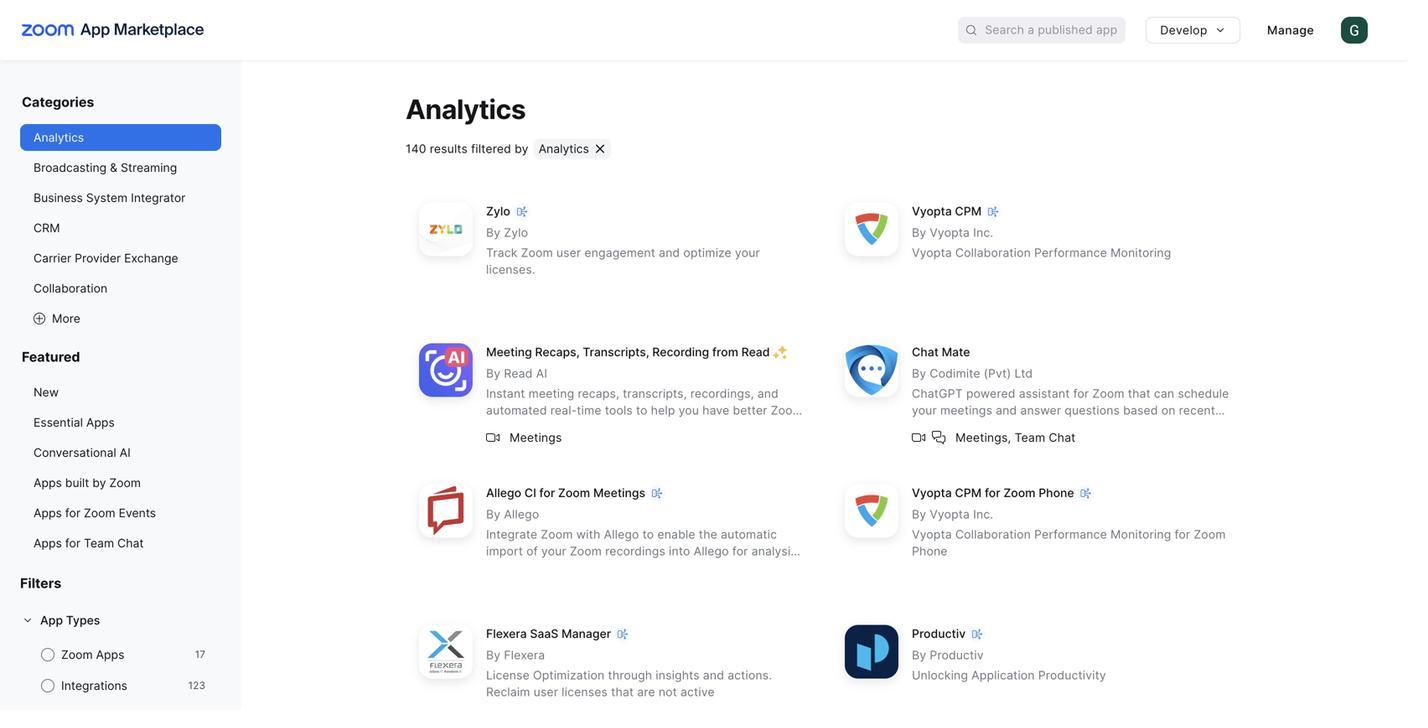 Task type: describe. For each thing, give the bounding box(es) containing it.
allego left ci
[[486, 486, 521, 500]]

inc. for vyopta cpm
[[973, 225, 994, 240]]

&
[[110, 161, 117, 175]]

recaps,
[[535, 345, 580, 359]]

0 vertical spatial productiv
[[912, 627, 966, 641]]

essential apps
[[34, 415, 115, 430]]

1 vertical spatial meetings
[[593, 486, 646, 500]]

app types
[[40, 613, 100, 627]]

analytics button
[[534, 139, 611, 159]]

from
[[712, 345, 739, 359]]

banner containing develop
[[0, 0, 1408, 60]]

are
[[637, 685, 655, 699]]

collaboration for vyopta cpm
[[956, 245, 1031, 260]]

allego up the integrate
[[504, 507, 539, 521]]

app types button
[[20, 607, 221, 634]]

performance for vyopta cpm
[[1035, 245, 1107, 260]]

business system integrator link
[[20, 184, 221, 211]]

results
[[430, 142, 468, 156]]

filtered
[[471, 142, 511, 156]]

integrator
[[131, 191, 186, 205]]

that for zoom
[[1128, 386, 1151, 401]]

123
[[188, 679, 205, 692]]

develop
[[1160, 23, 1208, 37]]

by flexera license optimization through insights and actions. reclaim user licenses that are not active
[[486, 648, 772, 699]]

recording
[[652, 345, 709, 359]]

analytics for analytics button
[[539, 142, 589, 156]]

and inside by zylo track zoom user engagement and optimize your licenses.
[[659, 245, 680, 260]]

zoom inside apps for zoom events link
[[84, 506, 115, 520]]

1 horizontal spatial phone
[[1039, 486, 1074, 500]]

you
[[679, 403, 699, 417]]

Search text field
[[985, 18, 1126, 42]]

active
[[681, 685, 715, 699]]

1 vertical spatial by
[[92, 476, 106, 490]]

the
[[699, 527, 718, 541]]

by inside by read ai instant meeting recaps, transcripts, recordings, and automated real-time tools to help you have better zoom meetings.
[[486, 366, 501, 380]]

new link
[[20, 379, 221, 406]]

by for productiv
[[912, 648, 927, 662]]

optimization
[[533, 668, 605, 682]]

140
[[406, 142, 426, 156]]

zylo inside by zylo track zoom user engagement and optimize your licenses.
[[504, 225, 528, 240]]

vyopta cpm
[[912, 204, 982, 218]]

essential apps link
[[20, 409, 221, 436]]

application
[[972, 668, 1035, 682]]

built
[[65, 476, 89, 490]]

types
[[66, 613, 100, 627]]

by for vyopta cpm for zoom phone
[[912, 507, 927, 521]]

inc. for vyopta cpm for zoom phone
[[973, 507, 994, 521]]

integrations
[[61, 679, 127, 693]]

zoom inside apps built by zoom link
[[109, 476, 141, 490]]

search a published app element
[[958, 17, 1126, 44]]

automatic
[[721, 527, 777, 541]]

2 horizontal spatial chat
[[1049, 430, 1076, 445]]

and inside by allego integrate zoom with allego to enable the automatic import of your zoom recordings into allego for analysis, conversation intelligence, and coaching.
[[634, 561, 655, 575]]

to inside by read ai instant meeting recaps, transcripts, recordings, and automated real-time tools to help you have better zoom meetings.
[[636, 403, 648, 417]]

read inside by read ai instant meeting recaps, transcripts, recordings, and automated real-time tools to help you have better zoom meetings.
[[504, 366, 533, 380]]

by for flexera saas manager
[[486, 648, 501, 662]]

more
[[52, 311, 80, 326]]

meetings,
[[956, 430, 1011, 445]]

carrier
[[34, 251, 71, 265]]

by productiv unlocking application productivity
[[912, 648, 1106, 682]]

coaching.
[[659, 561, 714, 575]]

track
[[486, 245, 518, 260]]

17
[[195, 648, 205, 661]]

manager
[[562, 627, 611, 641]]

recordings,
[[691, 386, 754, 401]]

apps built by zoom link
[[20, 469, 221, 496]]

apps inside essential apps link
[[86, 415, 115, 430]]

for inside by vyopta inc. vyopta collaboration performance monitoring for zoom phone
[[1175, 527, 1191, 541]]

exchange
[[124, 251, 178, 265]]

apps for zoom events
[[34, 506, 156, 520]]

categories
[[22, 94, 94, 110]]

through
[[608, 668, 652, 682]]

for inside by allego integrate zoom with allego to enable the automatic import of your zoom recordings into allego for analysis, conversation intelligence, and coaching.
[[732, 544, 748, 558]]

automated
[[486, 403, 547, 417]]

filters
[[20, 575, 61, 591]]

by inside the chat mate by codimite (pvt) ltd chatgpt powered assistant for zoom that can schedule your meetings and answer questions based on recent messages
[[912, 366, 927, 380]]

apps built by zoom
[[34, 476, 141, 490]]

help
[[651, 403, 675, 417]]

actions.
[[728, 668, 772, 682]]

business
[[34, 191, 83, 205]]

business system integrator
[[34, 191, 186, 205]]

license
[[486, 668, 530, 682]]

recent
[[1179, 403, 1216, 417]]

analytics for analytics link
[[34, 130, 84, 145]]

productivity
[[1038, 668, 1106, 682]]

integrate
[[486, 527, 538, 541]]

meetings.
[[486, 420, 542, 434]]

0 vertical spatial zylo
[[486, 204, 510, 218]]

flexera inside by flexera license optimization through insights and actions. reclaim user licenses that are not active
[[504, 648, 545, 662]]

recordings
[[605, 544, 666, 558]]

that for licenses
[[611, 685, 634, 699]]

on
[[1162, 403, 1176, 417]]

user inside by zylo track zoom user engagement and optimize your licenses.
[[557, 245, 581, 260]]

1 horizontal spatial analytics
[[406, 93, 526, 125]]

based
[[1123, 403, 1158, 417]]

meetings, team chat
[[956, 430, 1076, 445]]

conversational ai
[[34, 446, 131, 460]]

apps for team chat link
[[20, 530, 221, 557]]

vyopta cpm for zoom phone
[[912, 486, 1074, 500]]

messages
[[912, 420, 969, 434]]

ltd
[[1015, 366, 1033, 380]]

optimize
[[684, 245, 732, 260]]

for inside "link"
[[65, 536, 81, 550]]

carrier provider exchange link
[[20, 245, 221, 272]]

by for vyopta cpm
[[912, 225, 927, 240]]

by allego integrate zoom with allego to enable the automatic import of your zoom recordings into allego for analysis, conversation intelligence, and coaching.
[[486, 507, 801, 575]]

chat inside "link"
[[117, 536, 144, 550]]

powered
[[966, 386, 1016, 401]]

conversational ai link
[[20, 439, 221, 466]]

streaming
[[121, 161, 177, 175]]

1 horizontal spatial by
[[515, 142, 529, 156]]

mate
[[942, 345, 970, 359]]

of
[[527, 544, 538, 558]]

instant
[[486, 386, 525, 401]]

enable
[[658, 527, 696, 541]]

codimite
[[930, 366, 981, 380]]

by zylo track zoom user engagement and optimize your licenses.
[[486, 225, 760, 277]]



Task type: vqa. For each thing, say whether or not it's contained in the screenshot.
related
no



Task type: locate. For each thing, give the bounding box(es) containing it.
0 vertical spatial to
[[636, 403, 648, 417]]

and inside by read ai instant meeting recaps, transcripts, recordings, and automated real-time tools to help you have better zoom meetings.
[[758, 386, 779, 401]]

1 vertical spatial phone
[[912, 544, 948, 558]]

ci
[[525, 486, 536, 500]]

2 vertical spatial chat
[[117, 536, 144, 550]]

meeting
[[486, 345, 532, 359]]

0 horizontal spatial your
[[541, 544, 566, 558]]

carrier provider exchange
[[34, 251, 178, 265]]

meetings down automated
[[510, 430, 562, 445]]

and
[[659, 245, 680, 260], [758, 386, 779, 401], [996, 403, 1017, 417], [634, 561, 655, 575], [703, 668, 724, 682]]

apps up integrations
[[96, 648, 124, 662]]

1 vertical spatial that
[[611, 685, 634, 699]]

0 horizontal spatial analytics
[[34, 130, 84, 145]]

ai inside by read ai instant meeting recaps, transcripts, recordings, and automated real-time tools to help you have better zoom meetings.
[[536, 366, 547, 380]]

1 performance from the top
[[1035, 245, 1107, 260]]

2 inc. from the top
[[973, 507, 994, 521]]

develop button
[[1146, 17, 1241, 44]]

0 vertical spatial phone
[[1039, 486, 1074, 500]]

cpm down the meetings,
[[955, 486, 982, 500]]

0 vertical spatial team
[[1015, 430, 1046, 445]]

by for zylo
[[486, 225, 501, 240]]

1 horizontal spatial team
[[1015, 430, 1046, 445]]

by up track on the top of the page
[[486, 225, 501, 240]]

by
[[515, 142, 529, 156], [92, 476, 106, 490]]

your down chatgpt
[[912, 403, 937, 417]]

by inside "by productiv unlocking application productivity"
[[912, 648, 927, 662]]

chatgpt
[[912, 386, 963, 401]]

analytics
[[406, 93, 526, 125], [34, 130, 84, 145], [539, 142, 589, 156]]

1 vertical spatial user
[[534, 685, 558, 699]]

broadcasting & streaming
[[34, 161, 177, 175]]

insights
[[656, 668, 700, 682]]

unlocking
[[912, 668, 968, 682]]

1 cpm from the top
[[955, 204, 982, 218]]

categories button
[[20, 94, 221, 124]]

performance inside by vyopta inc. vyopta collaboration performance monitoring for zoom phone
[[1035, 527, 1107, 541]]

flexera left saas
[[486, 627, 527, 641]]

apps for apps built by zoom
[[34, 476, 62, 490]]

meeting
[[529, 386, 574, 401]]

2 horizontal spatial your
[[912, 403, 937, 417]]

by for allego ci for zoom meetings
[[486, 507, 501, 521]]

0 horizontal spatial that
[[611, 685, 634, 699]]

1 vertical spatial monitoring
[[1111, 527, 1171, 541]]

transcripts,
[[623, 386, 687, 401]]

zoom inside by vyopta inc. vyopta collaboration performance monitoring for zoom phone
[[1194, 527, 1226, 541]]

apps up filters
[[34, 536, 62, 550]]

analytics right filtered
[[539, 142, 589, 156]]

team
[[1015, 430, 1046, 445], [84, 536, 114, 550]]

collaboration
[[956, 245, 1031, 260], [34, 281, 107, 296], [956, 527, 1031, 541]]

intelligence,
[[563, 561, 631, 575]]

read right from on the right
[[742, 345, 770, 359]]

zoom inside by zylo track zoom user engagement and optimize your licenses.
[[521, 245, 553, 260]]

team down apps for zoom events
[[84, 536, 114, 550]]

import
[[486, 544, 523, 558]]

productiv inside "by productiv unlocking application productivity"
[[930, 648, 984, 662]]

0 vertical spatial performance
[[1035, 245, 1107, 260]]

ai up apps built by zoom link
[[120, 446, 131, 460]]

chat left mate
[[912, 345, 939, 359]]

0 vertical spatial collaboration
[[956, 245, 1031, 260]]

2 performance from the top
[[1035, 527, 1107, 541]]

1 monitoring from the top
[[1111, 245, 1171, 260]]

2 cpm from the top
[[955, 486, 982, 500]]

0 vertical spatial that
[[1128, 386, 1151, 401]]

1 vertical spatial zylo
[[504, 225, 528, 240]]

by read ai instant meeting recaps, transcripts, recordings, and automated real-time tools to help you have better zoom meetings.
[[486, 366, 803, 434]]

to up recordings
[[643, 527, 654, 541]]

1 vertical spatial inc.
[[973, 507, 994, 521]]

monitoring for vyopta collaboration performance monitoring for zoom phone
[[1111, 527, 1171, 541]]

to inside by allego integrate zoom with allego to enable the automatic import of your zoom recordings into allego for analysis, conversation intelligence, and coaching.
[[643, 527, 654, 541]]

1 vertical spatial collaboration
[[34, 281, 107, 296]]

ai inside 'link'
[[120, 446, 131, 460]]

cpm up the by vyopta inc. vyopta collaboration performance monitoring at the right
[[955, 204, 982, 218]]

crm link
[[20, 215, 221, 241]]

by up chatgpt
[[912, 366, 927, 380]]

phone inside by vyopta inc. vyopta collaboration performance monitoring for zoom phone
[[912, 544, 948, 558]]

by right built
[[92, 476, 106, 490]]

apps for apps for team chat
[[34, 536, 62, 550]]

performance for vyopta cpm for zoom phone
[[1035, 527, 1107, 541]]

flexera up license
[[504, 648, 545, 662]]

your inside by allego integrate zoom with allego to enable the automatic import of your zoom recordings into allego for analysis, conversation intelligence, and coaching.
[[541, 544, 566, 558]]

meetings
[[941, 403, 993, 417]]

and left optimize
[[659, 245, 680, 260]]

by inside by allego integrate zoom with allego to enable the automatic import of your zoom recordings into allego for analysis, conversation intelligence, and coaching.
[[486, 507, 501, 521]]

that up based in the bottom of the page
[[1128, 386, 1151, 401]]

analytics up broadcasting
[[34, 130, 84, 145]]

allego down the the
[[694, 544, 729, 558]]

0 vertical spatial cpm
[[955, 204, 982, 218]]

user inside by flexera license optimization through insights and actions. reclaim user licenses that are not active
[[534, 685, 558, 699]]

1 horizontal spatial your
[[735, 245, 760, 260]]

chat
[[912, 345, 939, 359], [1049, 430, 1076, 445], [117, 536, 144, 550]]

collaboration down vyopta cpm
[[956, 245, 1031, 260]]

ai up meeting on the left of the page
[[536, 366, 547, 380]]

and inside the chat mate by codimite (pvt) ltd chatgpt powered assistant for zoom that can schedule your meetings and answer questions based on recent messages
[[996, 403, 1017, 417]]

chat inside the chat mate by codimite (pvt) ltd chatgpt powered assistant for zoom that can schedule your meetings and answer questions based on recent messages
[[912, 345, 939, 359]]

that inside the chat mate by codimite (pvt) ltd chatgpt powered assistant for zoom that can schedule your meetings and answer questions based on recent messages
[[1128, 386, 1151, 401]]

zoom inside the chat mate by codimite (pvt) ltd chatgpt powered assistant for zoom that can schedule your meetings and answer questions based on recent messages
[[1093, 386, 1125, 401]]

featured button
[[20, 349, 221, 379]]

by right filtered
[[515, 142, 529, 156]]

and down recordings
[[634, 561, 655, 575]]

cpm for vyopta cpm
[[955, 204, 982, 218]]

flexera saas manager
[[486, 627, 611, 641]]

banner
[[0, 0, 1408, 60]]

analytics up 140 results filtered by on the top left of the page
[[406, 93, 526, 125]]

1 horizontal spatial ai
[[536, 366, 547, 380]]

0 horizontal spatial team
[[84, 536, 114, 550]]

0 horizontal spatial read
[[504, 366, 533, 380]]

manage
[[1267, 23, 1314, 37]]

not
[[659, 685, 677, 699]]

events
[[119, 506, 156, 520]]

team down answer
[[1015, 430, 1046, 445]]

apps inside "link"
[[34, 536, 62, 550]]

read down meeting
[[504, 366, 533, 380]]

zoom
[[521, 245, 553, 260], [1093, 386, 1125, 401], [771, 403, 803, 417], [109, 476, 141, 490], [558, 486, 590, 500], [1004, 486, 1036, 500], [84, 506, 115, 520], [541, 527, 573, 541], [1194, 527, 1226, 541], [570, 544, 602, 558], [61, 648, 93, 662]]

for
[[1074, 386, 1089, 401], [539, 486, 555, 500], [985, 486, 1001, 500], [65, 506, 81, 520], [1175, 527, 1191, 541], [65, 536, 81, 550], [732, 544, 748, 558]]

real-
[[551, 403, 577, 417]]

0 vertical spatial chat
[[912, 345, 939, 359]]

meetings up 'with'
[[593, 486, 646, 500]]

chat down events
[[117, 536, 144, 550]]

0 horizontal spatial meetings
[[510, 430, 562, 445]]

by inside the by vyopta inc. vyopta collaboration performance monitoring
[[912, 225, 927, 240]]

your right optimize
[[735, 245, 760, 260]]

2 vertical spatial your
[[541, 544, 566, 558]]

manage button
[[1254, 17, 1328, 44]]

0 horizontal spatial by
[[92, 476, 106, 490]]

1 vertical spatial flexera
[[504, 648, 545, 662]]

provider
[[75, 251, 121, 265]]

1 inc. from the top
[[973, 225, 994, 240]]

apps up conversational ai
[[86, 415, 115, 430]]

0 horizontal spatial chat
[[117, 536, 144, 550]]

1 horizontal spatial that
[[1128, 386, 1151, 401]]

team inside the apps for team chat "link"
[[84, 536, 114, 550]]

0 vertical spatial your
[[735, 245, 760, 260]]

by inside by zylo track zoom user engagement and optimize your licenses.
[[486, 225, 501, 240]]

crm
[[34, 221, 60, 235]]

1 vertical spatial performance
[[1035, 527, 1107, 541]]

licenses
[[562, 685, 608, 699]]

allego up recordings
[[604, 527, 639, 541]]

into
[[669, 544, 690, 558]]

collaboration up more
[[34, 281, 107, 296]]

0 horizontal spatial ai
[[120, 446, 131, 460]]

new
[[34, 385, 59, 399]]

1 vertical spatial read
[[504, 366, 533, 380]]

by up 'unlocking'
[[912, 648, 927, 662]]

by up "instant"
[[486, 366, 501, 380]]

your right the of
[[541, 544, 566, 558]]

performance inside the by vyopta inc. vyopta collaboration performance monitoring
[[1035, 245, 1107, 260]]

and up better
[[758, 386, 779, 401]]

cpm for vyopta cpm for zoom phone
[[955, 486, 982, 500]]

2 monitoring from the top
[[1111, 527, 1171, 541]]

inc. down vyopta cpm for zoom phone
[[973, 507, 994, 521]]

saas
[[530, 627, 559, 641]]

apps inside apps for zoom events link
[[34, 506, 62, 520]]

your inside the chat mate by codimite (pvt) ltd chatgpt powered assistant for zoom that can schedule your meetings and answer questions based on recent messages
[[912, 403, 937, 417]]

inc. down vyopta cpm
[[973, 225, 994, 240]]

chat down answer
[[1049, 430, 1076, 445]]

by up license
[[486, 648, 501, 662]]

tools
[[605, 403, 633, 417]]

apps left built
[[34, 476, 62, 490]]

by inside by flexera license optimization through insights and actions. reclaim user licenses that are not active
[[486, 648, 501, 662]]

1 vertical spatial ai
[[120, 446, 131, 460]]

monitoring for vyopta collaboration performance monitoring
[[1111, 245, 1171, 260]]

1 vertical spatial cpm
[[955, 486, 982, 500]]

that inside by flexera license optimization through insights and actions. reclaim user licenses that are not active
[[611, 685, 634, 699]]

1 horizontal spatial chat
[[912, 345, 939, 359]]

1 vertical spatial team
[[84, 536, 114, 550]]

0 horizontal spatial phone
[[912, 544, 948, 558]]

zoom apps
[[61, 648, 124, 662]]

user down optimization
[[534, 685, 558, 699]]

to left help
[[636, 403, 648, 417]]

apps inside apps built by zoom link
[[34, 476, 62, 490]]

2 horizontal spatial analytics
[[539, 142, 589, 156]]

analytics inside button
[[539, 142, 589, 156]]

for inside the chat mate by codimite (pvt) ltd chatgpt powered assistant for zoom that can schedule your meetings and answer questions based on recent messages
[[1074, 386, 1089, 401]]

licenses.
[[486, 262, 536, 277]]

recaps,
[[578, 386, 620, 401]]

apps for team chat
[[34, 536, 144, 550]]

conversational
[[34, 446, 116, 460]]

monitoring inside the by vyopta inc. vyopta collaboration performance monitoring
[[1111, 245, 1171, 260]]

zylo
[[486, 204, 510, 218], [504, 225, 528, 240]]

featured
[[22, 349, 80, 365]]

answer
[[1021, 403, 1061, 417]]

cpm
[[955, 204, 982, 218], [955, 486, 982, 500]]

0 vertical spatial monitoring
[[1111, 245, 1171, 260]]

apps for apps for zoom events
[[34, 506, 62, 520]]

and up active
[[703, 668, 724, 682]]

meeting recaps, transcripts, recording from read
[[486, 345, 770, 359]]

transcripts,
[[583, 345, 649, 359]]

0 vertical spatial read
[[742, 345, 770, 359]]

inc. inside the by vyopta inc. vyopta collaboration performance monitoring
[[973, 225, 994, 240]]

vyopta
[[912, 204, 952, 218], [930, 225, 970, 240], [912, 245, 952, 260], [912, 486, 952, 500], [930, 507, 970, 521], [912, 527, 952, 541]]

apps down apps built by zoom
[[34, 506, 62, 520]]

0 vertical spatial ai
[[536, 366, 547, 380]]

time
[[577, 403, 602, 417]]

chat mate by codimite (pvt) ltd chatgpt powered assistant for zoom that can schedule your meetings and answer questions based on recent messages
[[912, 345, 1229, 434]]

user left 'engagement'
[[557, 245, 581, 260]]

by vyopta inc. vyopta collaboration performance monitoring for zoom phone
[[912, 507, 1226, 558]]

phone
[[1039, 486, 1074, 500], [912, 544, 948, 558]]

apps for zoom events link
[[20, 500, 221, 526]]

(pvt)
[[984, 366, 1011, 380]]

and down the powered
[[996, 403, 1017, 417]]

1 vertical spatial productiv
[[930, 648, 984, 662]]

1 vertical spatial chat
[[1049, 430, 1076, 445]]

zoom inside by read ai instant meeting recaps, transcripts, recordings, and automated real-time tools to help you have better zoom meetings.
[[771, 403, 803, 417]]

ai
[[536, 366, 547, 380], [120, 446, 131, 460]]

inc.
[[973, 225, 994, 240], [973, 507, 994, 521]]

1 horizontal spatial read
[[742, 345, 770, 359]]

1 horizontal spatial meetings
[[593, 486, 646, 500]]

collaboration link
[[20, 275, 221, 302]]

1 vertical spatial your
[[912, 403, 937, 417]]

collaboration for vyopta cpm for zoom phone
[[956, 527, 1031, 541]]

by down vyopta cpm
[[912, 225, 927, 240]]

collaboration down vyopta cpm for zoom phone
[[956, 527, 1031, 541]]

monitoring inside by vyopta inc. vyopta collaboration performance monitoring for zoom phone
[[1111, 527, 1171, 541]]

by down vyopta cpm for zoom phone
[[912, 507, 927, 521]]

0 vertical spatial flexera
[[486, 627, 527, 641]]

by up the integrate
[[486, 507, 501, 521]]

2 vertical spatial collaboration
[[956, 527, 1031, 541]]

system
[[86, 191, 128, 205]]

0 vertical spatial inc.
[[973, 225, 994, 240]]

your inside by zylo track zoom user engagement and optimize your licenses.
[[735, 245, 760, 260]]

essential
[[34, 415, 83, 430]]

broadcasting & streaming link
[[20, 154, 221, 181]]

1 vertical spatial to
[[643, 527, 654, 541]]

0 vertical spatial meetings
[[510, 430, 562, 445]]

and inside by flexera license optimization through insights and actions. reclaim user licenses that are not active
[[703, 668, 724, 682]]

0 vertical spatial user
[[557, 245, 581, 260]]

140 results filtered by
[[406, 142, 529, 156]]

collaboration inside by vyopta inc. vyopta collaboration performance monitoring for zoom phone
[[956, 527, 1031, 541]]

app
[[40, 613, 63, 627]]

questions
[[1065, 403, 1120, 417]]

inc. inside by vyopta inc. vyopta collaboration performance monitoring for zoom phone
[[973, 507, 994, 521]]

by inside by vyopta inc. vyopta collaboration performance monitoring for zoom phone
[[912, 507, 927, 521]]

collaboration inside the by vyopta inc. vyopta collaboration performance monitoring
[[956, 245, 1031, 260]]

that down through
[[611, 685, 634, 699]]

0 vertical spatial by
[[515, 142, 529, 156]]



